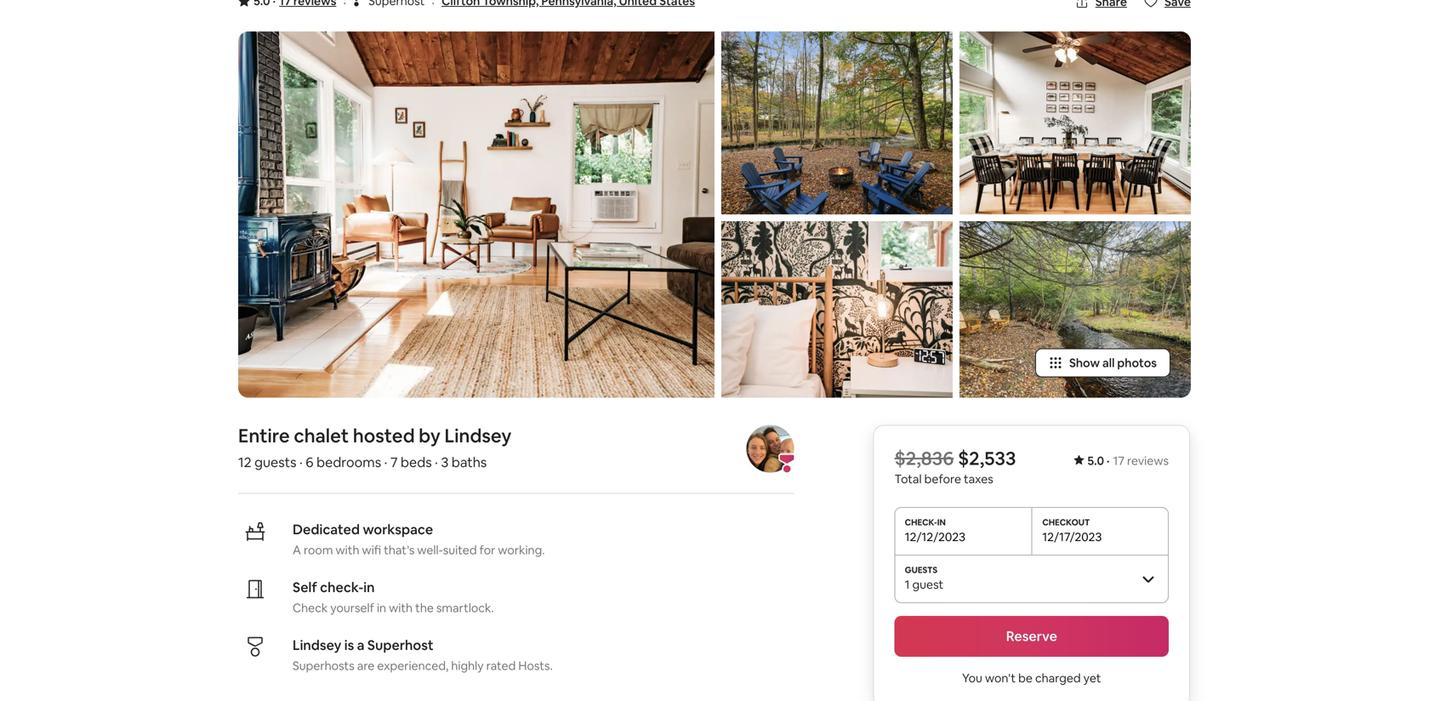 Task type: locate. For each thing, give the bounding box(es) containing it.
· left the 3
[[435, 453, 438, 471]]

is
[[344, 636, 354, 654]]

in right yourself
[[377, 600, 386, 616]]

this designer woodland-themed wallpaper brings the master bedroom the cozy - yet stylish - feeling of being immersed in nature. no detail is too small! image
[[722, 221, 953, 398]]

reserve
[[1006, 627, 1058, 645]]

dedicated workspace a room with wifi that's well-suited for working.
[[293, 521, 545, 558]]

1 guest button
[[895, 555, 1169, 602]]

12/12/2023
[[905, 529, 966, 544]]

reviews
[[1127, 453, 1169, 468]]

with inside 'dedicated workspace a room with wifi that's well-suited for working.'
[[336, 542, 359, 558]]

experienced,
[[377, 658, 449, 673]]

·
[[1107, 453, 1110, 468], [300, 453, 303, 471], [384, 453, 387, 471], [435, 453, 438, 471]]

reserve button
[[895, 616, 1169, 657]]

self check-in check yourself in with the smartlock.
[[293, 579, 494, 616]]

you
[[962, 670, 983, 686]]

all
[[1103, 355, 1115, 370]]

lindsey is a superhost. learn more about lindsey. image
[[747, 425, 794, 473], [747, 425, 794, 473]]

well-
[[417, 542, 443, 558]]

1 vertical spatial in
[[377, 600, 386, 616]]

6
[[306, 453, 314, 471]]

0 vertical spatial in
[[364, 579, 375, 596]]

4 · from the left
[[435, 453, 438, 471]]

1 horizontal spatial in
[[377, 600, 386, 616]]

baths
[[452, 453, 487, 471]]

chalet
[[294, 424, 349, 448]]

be
[[1019, 670, 1033, 686]]

riverside serenity: relax in adirondack chairs by the water's edge image
[[960, 221, 1191, 398]]

· left 6
[[300, 453, 303, 471]]

1 horizontal spatial with
[[389, 600, 413, 616]]

self
[[293, 579, 317, 596]]

with left the
[[389, 600, 413, 616]]

room
[[304, 542, 333, 558]]

our favorite spot in the house? the coffee nook. catch us here wrapped in a blanket reading a book or staring out the floor-to-ceiling windows overlooking the forest clutching a cup of tea. image
[[238, 31, 715, 398]]

1 vertical spatial with
[[389, 600, 413, 616]]

1
[[905, 577, 910, 592]]

with left the wifi
[[336, 542, 359, 558]]

· left 7
[[384, 453, 387, 471]]

what's better than a roaring fire with the river bubbling in the background? image
[[722, 31, 953, 215]]

guests
[[255, 453, 297, 471]]

bedrooms
[[317, 453, 381, 471]]

3 · from the left
[[384, 453, 387, 471]]

in
[[364, 579, 375, 596], [377, 600, 386, 616]]

0 vertical spatial with
[[336, 542, 359, 558]]

with
[[336, 542, 359, 558], [389, 600, 413, 616]]

workspace
[[363, 521, 433, 538]]

that's
[[384, 542, 415, 558]]

taxes
[[964, 471, 994, 487]]

in up yourself
[[364, 579, 375, 596]]

total
[[895, 471, 922, 487]]

before
[[925, 471, 961, 487]]

charged
[[1036, 670, 1081, 686]]

a
[[357, 636, 365, 654]]

dedicated
[[293, 521, 360, 538]]

smartlock.
[[436, 600, 494, 616]]

0 horizontal spatial with
[[336, 542, 359, 558]]

· left 17
[[1107, 453, 1110, 468]]

are
[[357, 658, 375, 673]]

rated
[[486, 658, 516, 673]]



Task type: vqa. For each thing, say whether or not it's contained in the screenshot.
Add
no



Task type: describe. For each thing, give the bounding box(es) containing it.
won't
[[985, 670, 1016, 686]]

17
[[1113, 453, 1125, 468]]

check
[[293, 600, 328, 616]]

0 horizontal spatial in
[[364, 579, 375, 596]]

entire chalet hosted by lindsey 12 guests · 6 bedrooms · 7 beds · 3 baths
[[238, 424, 512, 471]]

12
[[238, 453, 252, 471]]

hosts.
[[519, 658, 553, 673]]

12/17/2023
[[1043, 529, 1102, 544]]

beds
[[401, 453, 432, 471]]

$2,836
[[895, 446, 954, 470]]

with inside the self check-in check yourself in with the smartlock.
[[389, 600, 413, 616]]

lindsey is a superhost superhosts are experienced, highly rated hosts.
[[293, 636, 553, 673]]

wifi
[[362, 542, 381, 558]]

a
[[293, 542, 301, 558]]

yourself
[[330, 600, 374, 616]]

the
[[415, 600, 434, 616]]

1 guest
[[905, 577, 944, 592]]

entire
[[238, 424, 290, 448]]

hosted
[[353, 424, 415, 448]]

3
[[441, 453, 449, 471]]

yet
[[1084, 670, 1101, 686]]

gather in style: create lasting memories in our beautiful dining room with a table that seats 12, surrounded by the beauty of nature. image
[[960, 31, 1191, 215]]

lindsey
[[293, 636, 342, 654]]

$2,533
[[958, 446, 1016, 470]]

superhost
[[368, 636, 434, 654]]

2 · from the left
[[300, 453, 303, 471]]

7
[[390, 453, 398, 471]]

show all photos
[[1070, 355, 1157, 370]]

by lindsey
[[419, 424, 512, 448]]

working.
[[498, 542, 545, 558]]

superhosts
[[293, 658, 355, 673]]

show
[[1070, 355, 1100, 370]]

photos
[[1118, 355, 1157, 370]]

guest
[[913, 577, 944, 592]]

5.0
[[1088, 453, 1104, 468]]

$2,836 $2,533 total before taxes
[[895, 446, 1016, 487]]

suited
[[443, 542, 477, 558]]

1 · from the left
[[1107, 453, 1110, 468]]

show all photos button
[[1035, 348, 1171, 377]]

highly
[[451, 658, 484, 673]]

you won't be charged yet
[[962, 670, 1101, 686]]

5.0 · 17 reviews
[[1088, 453, 1169, 468]]

check-
[[320, 579, 364, 596]]

for
[[480, 542, 496, 558]]



